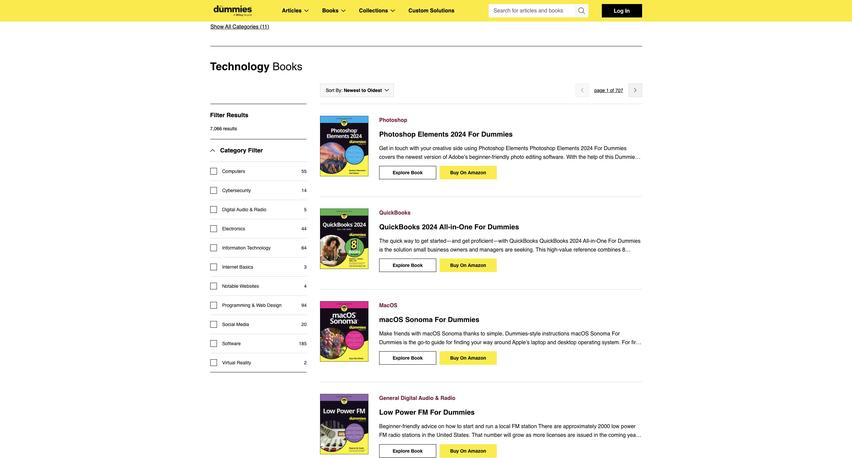 Task type: describe. For each thing, give the bounding box(es) containing it.
category filter
[[220, 147, 263, 154]]

buy on amazon for all-
[[451, 263, 486, 268]]

macos sonoma for dummies
[[379, 316, 480, 324]]

custom solutions
[[409, 8, 455, 14]]

category
[[220, 147, 247, 154]]

book for 2024
[[411, 263, 423, 268]]

buy on amazon for fm
[[451, 448, 486, 454]]

explore for low
[[393, 448, 410, 454]]

internet basics
[[222, 264, 253, 270]]

notable
[[222, 284, 239, 289]]

page 1 of 707
[[595, 88, 624, 93]]

55
[[302, 169, 307, 174]]

media
[[236, 322, 249, 327]]

one
[[459, 223, 473, 231]]

all-
[[440, 223, 451, 231]]

buy on amazon link for fm
[[440, 444, 497, 458]]

solutions
[[430, 8, 455, 14]]

0 vertical spatial technology
[[210, 60, 270, 73]]

0 vertical spatial &
[[250, 207, 253, 212]]

category filter button
[[210, 139, 263, 162]]

macos sonoma for dummies link
[[379, 315, 642, 325]]

1 horizontal spatial radio
[[441, 396, 456, 402]]

photoshop elements 2024 for dummies link
[[379, 129, 642, 139]]

Search for articles and books text field
[[489, 4, 576, 17]]

logo image
[[210, 5, 255, 16]]

1
[[607, 88, 609, 93]]

buy for 2024
[[451, 170, 459, 175]]

by:
[[336, 88, 343, 93]]

94
[[302, 303, 307, 308]]

explore for macos
[[393, 355, 410, 361]]

buy for for
[[451, 355, 459, 361]]

1 vertical spatial audio
[[419, 396, 434, 402]]

general
[[379, 396, 399, 402]]

book for elements
[[411, 170, 423, 175]]

fm
[[418, 409, 428, 417]]

explore book link for sonoma
[[379, 352, 437, 365]]

notable websites
[[222, 284, 259, 289]]

oldest
[[368, 88, 382, 93]]

low power fm for dummies link
[[379, 408, 642, 418]]

programming
[[222, 303, 251, 308]]

0 horizontal spatial digital
[[222, 207, 235, 212]]

0 vertical spatial 2024
[[451, 130, 466, 138]]

amazon for low power fm for dummies
[[468, 448, 486, 454]]

quickbooks for quickbooks 2024 all-in-one for dummies
[[379, 223, 420, 231]]

buy on amazon link for 2024
[[440, 166, 497, 179]]

computers
[[222, 169, 245, 174]]

open article categories image
[[305, 9, 309, 12]]

on for fm
[[460, 448, 467, 454]]

to
[[362, 88, 366, 93]]

1 horizontal spatial books
[[322, 8, 339, 14]]

results
[[227, 112, 249, 119]]

sort by: newest to oldest
[[326, 88, 382, 93]]

information
[[222, 245, 246, 251]]

photoshop elements 2024 for dummies
[[379, 130, 513, 138]]

general digital audio & radio
[[379, 396, 456, 402]]

cookie consent banner dialog
[[0, 434, 853, 458]]

macos
[[379, 316, 404, 324]]

quickbooks link
[[379, 209, 642, 217]]

sonoma
[[405, 316, 433, 324]]

photoshop for photoshop elements 2024 for dummies
[[379, 130, 416, 138]]

explore book for sonoma
[[393, 355, 423, 361]]

explore book link for power
[[379, 444, 437, 458]]

20
[[302, 322, 307, 327]]

64
[[302, 245, 307, 251]]

reality
[[237, 360, 251, 366]]

elements
[[418, 130, 449, 138]]

page
[[595, 88, 605, 93]]

14
[[302, 188, 307, 193]]

internet
[[222, 264, 238, 270]]

results
[[223, 126, 237, 131]]

explore book link for 2024
[[379, 259, 437, 272]]

filter inside dropdown button
[[248, 147, 263, 154]]

44
[[302, 226, 307, 232]]

0 vertical spatial audio
[[237, 207, 248, 212]]

on for all-
[[460, 263, 467, 268]]

power
[[395, 409, 416, 417]]

7,066
[[210, 126, 222, 131]]

low power fm for dummies
[[379, 409, 475, 417]]

0 vertical spatial radio
[[254, 207, 267, 212]]

4
[[304, 284, 307, 289]]

show all categories (11) button
[[210, 22, 270, 31]]

social media
[[222, 322, 249, 327]]



Task type: vqa. For each thing, say whether or not it's contained in the screenshot.
Your
no



Task type: locate. For each thing, give the bounding box(es) containing it.
photoshop
[[379, 117, 408, 123], [379, 130, 416, 138]]

2 book image image from the top
[[320, 209, 369, 269]]

for
[[468, 130, 480, 138], [475, 223, 486, 231], [435, 316, 446, 324], [430, 409, 442, 417]]

1 vertical spatial digital
[[401, 396, 417, 402]]

explore book link for elements
[[379, 166, 437, 179]]

buy on amazon for 2024
[[451, 170, 486, 175]]

group
[[489, 4, 589, 17]]

log
[[614, 7, 624, 14]]

2 photoshop from the top
[[379, 130, 416, 138]]

basics
[[240, 264, 253, 270]]

filter up the 7,066
[[210, 112, 225, 119]]

custom
[[409, 8, 429, 14]]

0 horizontal spatial filter
[[210, 112, 225, 119]]

1 horizontal spatial 2024
[[451, 130, 466, 138]]

audio down cybersecurity
[[237, 207, 248, 212]]

book
[[411, 170, 423, 175], [411, 263, 423, 268], [411, 355, 423, 361], [411, 448, 423, 454]]

technology books
[[210, 60, 303, 73]]

2 buy on amazon link from the top
[[440, 259, 497, 272]]

2 explore from the top
[[393, 263, 410, 268]]

4 amazon from the top
[[468, 448, 486, 454]]

2 buy from the top
[[451, 263, 459, 268]]

technology
[[210, 60, 270, 73], [247, 245, 271, 251]]

amazon for photoshop elements 2024 for dummies
[[468, 170, 486, 175]]

4 explore book from the top
[[393, 448, 423, 454]]

cybersecurity
[[222, 188, 251, 193]]

(11)
[[260, 24, 269, 30]]

book image image for photoshop
[[320, 116, 369, 176]]

virtual
[[222, 360, 236, 366]]

0 horizontal spatial audio
[[237, 207, 248, 212]]

1 horizontal spatial audio
[[419, 396, 434, 402]]

virtual reality
[[222, 360, 251, 366]]

& up low power fm for dummies
[[435, 396, 439, 402]]

explore book for power
[[393, 448, 423, 454]]

on for for
[[460, 355, 467, 361]]

3 amazon from the top
[[468, 355, 486, 361]]

0 horizontal spatial radio
[[254, 207, 267, 212]]

1 vertical spatial quickbooks
[[379, 223, 420, 231]]

photoshop inside "photoshop elements 2024 for dummies" link
[[379, 130, 416, 138]]

digital up electronics on the left of the page
[[222, 207, 235, 212]]

3 buy on amazon from the top
[[451, 355, 486, 361]]

filter right category
[[248, 147, 263, 154]]

buy on amazon link
[[440, 166, 497, 179], [440, 259, 497, 272], [440, 352, 497, 365], [440, 444, 497, 458]]

& down cybersecurity
[[250, 207, 253, 212]]

explore book for elements
[[393, 170, 423, 175]]

2024 left the all-
[[422, 223, 438, 231]]

0 vertical spatial digital
[[222, 207, 235, 212]]

3 explore from the top
[[393, 355, 410, 361]]

buy on amazon
[[451, 170, 486, 175], [451, 263, 486, 268], [451, 355, 486, 361], [451, 448, 486, 454]]

2 buy on amazon from the top
[[451, 263, 486, 268]]

social
[[222, 322, 235, 327]]

explore for photoshop
[[393, 170, 410, 175]]

3
[[304, 264, 307, 270]]

2 vertical spatial &
[[435, 396, 439, 402]]

2 explore book from the top
[[393, 263, 423, 268]]

5
[[304, 207, 307, 212]]

2 on from the top
[[460, 263, 467, 268]]

web
[[256, 303, 266, 308]]

1 vertical spatial photoshop
[[379, 130, 416, 138]]

categories
[[233, 24, 259, 30]]

digital audio & radio
[[222, 207, 267, 212]]

1 explore book from the top
[[393, 170, 423, 175]]

buy for all-
[[451, 263, 459, 268]]

1 horizontal spatial digital
[[401, 396, 417, 402]]

3 buy on amazon link from the top
[[440, 352, 497, 365]]

1 book image image from the top
[[320, 116, 369, 176]]

4 on from the top
[[460, 448, 467, 454]]

4 explore from the top
[[393, 448, 410, 454]]

design
[[267, 303, 282, 308]]

1 vertical spatial &
[[252, 303, 255, 308]]

open collections list image
[[391, 9, 395, 12]]

4 book from the top
[[411, 448, 423, 454]]

digital
[[222, 207, 235, 212], [401, 396, 417, 402]]

1 horizontal spatial filter
[[248, 147, 263, 154]]

1 vertical spatial books
[[273, 60, 303, 73]]

buy for fm
[[451, 448, 459, 454]]

book for power
[[411, 448, 423, 454]]

custom solutions link
[[409, 6, 455, 15]]

general digital audio & radio link
[[379, 394, 642, 403]]

digital up power
[[401, 396, 417, 402]]

4 explore book link from the top
[[379, 444, 437, 458]]

sort
[[326, 88, 335, 93]]

book for sonoma
[[411, 355, 423, 361]]

explore
[[393, 170, 410, 175], [393, 263, 410, 268], [393, 355, 410, 361], [393, 448, 410, 454]]

1 book from the top
[[411, 170, 423, 175]]

1 explore from the top
[[393, 170, 410, 175]]

open book categories image
[[341, 9, 346, 12]]

1 buy from the top
[[451, 170, 459, 175]]

electronics
[[222, 226, 245, 232]]

page 1 of 707 button
[[595, 86, 624, 94]]

3 on from the top
[[460, 355, 467, 361]]

1 buy on amazon link from the top
[[440, 166, 497, 179]]

3 book image image from the top
[[320, 302, 369, 362]]

buy on amazon link for all-
[[440, 259, 497, 272]]

macos
[[379, 303, 398, 309]]

2 amazon from the top
[[468, 263, 486, 268]]

macos link
[[379, 302, 642, 310]]

radio
[[254, 207, 267, 212], [441, 396, 456, 402]]

book image image for macos
[[320, 302, 369, 362]]

1 vertical spatial filter
[[248, 147, 263, 154]]

of
[[611, 88, 614, 93]]

photoshop for photoshop
[[379, 117, 408, 123]]

book image image for low
[[320, 394, 369, 455]]

amazon
[[468, 170, 486, 175], [468, 263, 486, 268], [468, 355, 486, 361], [468, 448, 486, 454]]

show all categories (11)
[[211, 24, 269, 30]]

photoshop link
[[379, 116, 642, 125]]

collections
[[359, 8, 388, 14]]

1 quickbooks from the top
[[379, 210, 411, 216]]

& left web
[[252, 303, 255, 308]]

quickbooks for quickbooks
[[379, 210, 411, 216]]

1 vertical spatial 2024
[[422, 223, 438, 231]]

software
[[222, 341, 241, 346]]

log in
[[614, 7, 630, 14]]

2
[[304, 360, 307, 366]]

1 vertical spatial technology
[[247, 245, 271, 251]]

4 book image image from the top
[[320, 394, 369, 455]]

0 vertical spatial filter
[[210, 112, 225, 119]]

explore for quickbooks
[[393, 263, 410, 268]]

1 on from the top
[[460, 170, 467, 175]]

audio up low power fm for dummies
[[419, 396, 434, 402]]

buy
[[451, 170, 459, 175], [451, 263, 459, 268], [451, 355, 459, 361], [451, 448, 459, 454]]

websites
[[240, 284, 259, 289]]

log in link
[[602, 4, 642, 17]]

7,066 results
[[210, 126, 237, 131]]

buy on amazon link for for
[[440, 352, 497, 365]]

0 vertical spatial books
[[322, 8, 339, 14]]

3 buy from the top
[[451, 355, 459, 361]]

3 explore book link from the top
[[379, 352, 437, 365]]

185
[[299, 341, 307, 346]]

1 buy on amazon from the top
[[451, 170, 486, 175]]

explore book link
[[379, 166, 437, 179], [379, 259, 437, 272], [379, 352, 437, 365], [379, 444, 437, 458]]

show
[[211, 24, 224, 30]]

2024 right elements
[[451, 130, 466, 138]]

2 quickbooks from the top
[[379, 223, 420, 231]]

0 horizontal spatial books
[[273, 60, 303, 73]]

all
[[225, 24, 231, 30]]

articles
[[282, 8, 302, 14]]

1 explore book link from the top
[[379, 166, 437, 179]]

filter results
[[210, 112, 249, 119]]

book image image
[[320, 116, 369, 176], [320, 209, 369, 269], [320, 302, 369, 362], [320, 394, 369, 455]]

2 book from the top
[[411, 263, 423, 268]]

newest
[[344, 88, 361, 93]]

0 vertical spatial quickbooks
[[379, 210, 411, 216]]

books
[[322, 8, 339, 14], [273, 60, 303, 73]]

amazon for quickbooks 2024 all-in-one for dummies
[[468, 263, 486, 268]]

1 photoshop from the top
[[379, 117, 408, 123]]

3 explore book from the top
[[393, 355, 423, 361]]

1 vertical spatial radio
[[441, 396, 456, 402]]

4 buy on amazon from the top
[[451, 448, 486, 454]]

4 buy on amazon link from the top
[[440, 444, 497, 458]]

low
[[379, 409, 393, 417]]

information technology
[[222, 245, 271, 251]]

4 buy from the top
[[451, 448, 459, 454]]

buy on amazon for for
[[451, 355, 486, 361]]

3 book from the top
[[411, 355, 423, 361]]

quickbooks 2024 all-in-one for dummies link
[[379, 222, 642, 232]]

on for 2024
[[460, 170, 467, 175]]

in-
[[451, 223, 459, 231]]

amazon for macos sonoma for dummies
[[468, 355, 486, 361]]

quickbooks 2024 all-in-one for dummies
[[379, 223, 519, 231]]

0 vertical spatial photoshop
[[379, 117, 408, 123]]

&
[[250, 207, 253, 212], [252, 303, 255, 308], [435, 396, 439, 402]]

2024
[[451, 130, 466, 138], [422, 223, 438, 231]]

707
[[616, 88, 624, 93]]

in
[[625, 7, 630, 14]]

quickbooks
[[379, 210, 411, 216], [379, 223, 420, 231]]

1 amazon from the top
[[468, 170, 486, 175]]

programming & web design
[[222, 303, 282, 308]]

photoshop inside photoshop link
[[379, 117, 408, 123]]

book image image for quickbooks
[[320, 209, 369, 269]]

0 horizontal spatial 2024
[[422, 223, 438, 231]]

audio
[[237, 207, 248, 212], [419, 396, 434, 402]]

2 explore book link from the top
[[379, 259, 437, 272]]

explore book for 2024
[[393, 263, 423, 268]]



